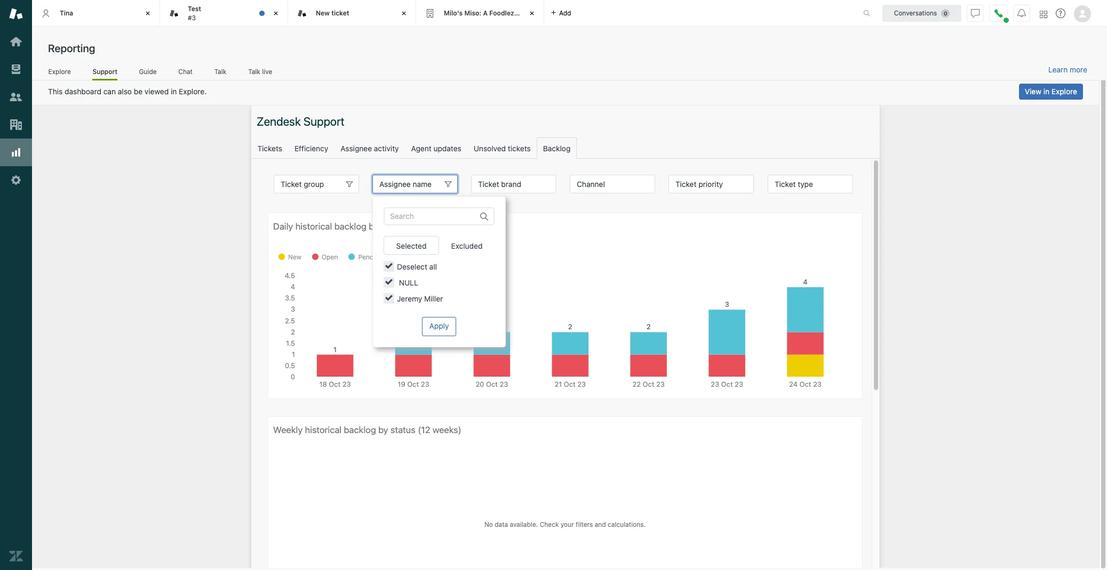 Task type: describe. For each thing, give the bounding box(es) containing it.
milo's miso: a foodlez subsidiary
[[444, 9, 549, 17]]

new ticket
[[316, 9, 349, 17]]

subsidiary
[[516, 9, 549, 17]]

tina
[[60, 9, 73, 17]]

a
[[483, 9, 488, 17]]

learn more link
[[1048, 65, 1087, 75]]

explore inside the explore link
[[48, 68, 71, 76]]

chat
[[178, 68, 193, 76]]

learn
[[1048, 65, 1068, 74]]

test #3
[[188, 5, 201, 22]]

new
[[316, 9, 330, 17]]

milo's miso: a foodlez subsidiary tab
[[416, 0, 549, 27]]

test
[[188, 5, 201, 13]]

close image for tina
[[142, 8, 153, 19]]

add
[[559, 9, 571, 17]]

#3
[[188, 14, 196, 22]]

notifications image
[[1017, 9, 1026, 17]]

1 in from the left
[[171, 87, 177, 96]]

can
[[103, 87, 116, 96]]

tab containing test
[[160, 0, 288, 27]]

views image
[[9, 62, 23, 76]]

support link
[[93, 68, 117, 81]]

reporting image
[[9, 146, 23, 160]]

learn more
[[1048, 65, 1087, 74]]

talk live link
[[248, 68, 273, 79]]

viewed
[[145, 87, 169, 96]]

explore inside view in explore button
[[1052, 87, 1077, 96]]

dashboard
[[65, 87, 101, 96]]

explore link
[[48, 68, 71, 79]]

close image for new ticket
[[399, 8, 409, 19]]

be
[[134, 87, 143, 96]]

view in explore
[[1025, 87, 1077, 96]]

close image inside tab
[[271, 8, 281, 19]]

view
[[1025, 87, 1041, 96]]

also
[[118, 87, 132, 96]]

conversations
[[894, 9, 937, 17]]

button displays agent's chat status as invisible. image
[[971, 9, 980, 17]]



Task type: vqa. For each thing, say whether or not it's contained in the screenshot.
first Trigger
no



Task type: locate. For each thing, give the bounding box(es) containing it.
get started image
[[9, 35, 23, 49]]

this dashboard can also be viewed in explore.
[[48, 87, 207, 96]]

get help image
[[1056, 9, 1065, 18]]

talk link
[[214, 68, 227, 79]]

add button
[[544, 0, 578, 26]]

close image inside milo's miso: a foodlez subsidiary tab
[[527, 8, 537, 19]]

customers image
[[9, 90, 23, 104]]

explore down learn more link
[[1052, 87, 1077, 96]]

1 horizontal spatial talk
[[248, 68, 260, 76]]

1 horizontal spatial close image
[[399, 8, 409, 19]]

0 horizontal spatial explore
[[48, 68, 71, 76]]

talk live
[[248, 68, 272, 76]]

in right view
[[1043, 87, 1050, 96]]

0 horizontal spatial close image
[[142, 8, 153, 19]]

main element
[[0, 0, 32, 571]]

1 vertical spatial explore
[[1052, 87, 1077, 96]]

2 talk from the left
[[248, 68, 260, 76]]

explore
[[48, 68, 71, 76], [1052, 87, 1077, 96]]

new ticket tab
[[288, 0, 416, 27]]

explore.
[[179, 87, 207, 96]]

close image
[[271, 8, 281, 19], [527, 8, 537, 19]]

1 horizontal spatial explore
[[1052, 87, 1077, 96]]

tina tab
[[32, 0, 160, 27]]

close image
[[142, 8, 153, 19], [399, 8, 409, 19]]

1 close image from the left
[[271, 8, 281, 19]]

2 close image from the left
[[399, 8, 409, 19]]

admin image
[[9, 173, 23, 187]]

tabs tab list
[[32, 0, 852, 27]]

more
[[1070, 65, 1087, 74]]

miso:
[[464, 9, 481, 17]]

close image left new
[[271, 8, 281, 19]]

guide link
[[139, 68, 157, 79]]

close image inside tina tab
[[142, 8, 153, 19]]

0 horizontal spatial close image
[[271, 8, 281, 19]]

view in explore button
[[1019, 84, 1083, 100]]

conversations button
[[882, 5, 961, 22]]

tab
[[160, 0, 288, 27]]

0 horizontal spatial talk
[[214, 68, 226, 76]]

talk right chat
[[214, 68, 226, 76]]

in
[[171, 87, 177, 96], [1043, 87, 1050, 96]]

talk for talk live
[[248, 68, 260, 76]]

zendesk support image
[[9, 7, 23, 21]]

1 horizontal spatial in
[[1043, 87, 1050, 96]]

live
[[262, 68, 272, 76]]

close image inside new ticket tab
[[399, 8, 409, 19]]

close image left milo's
[[399, 8, 409, 19]]

zendesk products image
[[1040, 10, 1047, 18]]

1 close image from the left
[[142, 8, 153, 19]]

2 in from the left
[[1043, 87, 1050, 96]]

guide
[[139, 68, 157, 76]]

close image left #3
[[142, 8, 153, 19]]

in inside button
[[1043, 87, 1050, 96]]

0 vertical spatial explore
[[48, 68, 71, 76]]

talk
[[214, 68, 226, 76], [248, 68, 260, 76]]

talk for talk
[[214, 68, 226, 76]]

chat link
[[178, 68, 193, 79]]

close image left 'add' dropdown button
[[527, 8, 537, 19]]

1 horizontal spatial close image
[[527, 8, 537, 19]]

this
[[48, 87, 63, 96]]

foodlez
[[489, 9, 514, 17]]

talk left the live
[[248, 68, 260, 76]]

organizations image
[[9, 118, 23, 132]]

zendesk image
[[9, 550, 23, 564]]

support
[[93, 68, 117, 76]]

ticket
[[331, 9, 349, 17]]

2 close image from the left
[[527, 8, 537, 19]]

reporting
[[48, 42, 95, 54]]

1 talk from the left
[[214, 68, 226, 76]]

in right viewed
[[171, 87, 177, 96]]

0 horizontal spatial in
[[171, 87, 177, 96]]

explore up this
[[48, 68, 71, 76]]

milo's
[[444, 9, 463, 17]]



